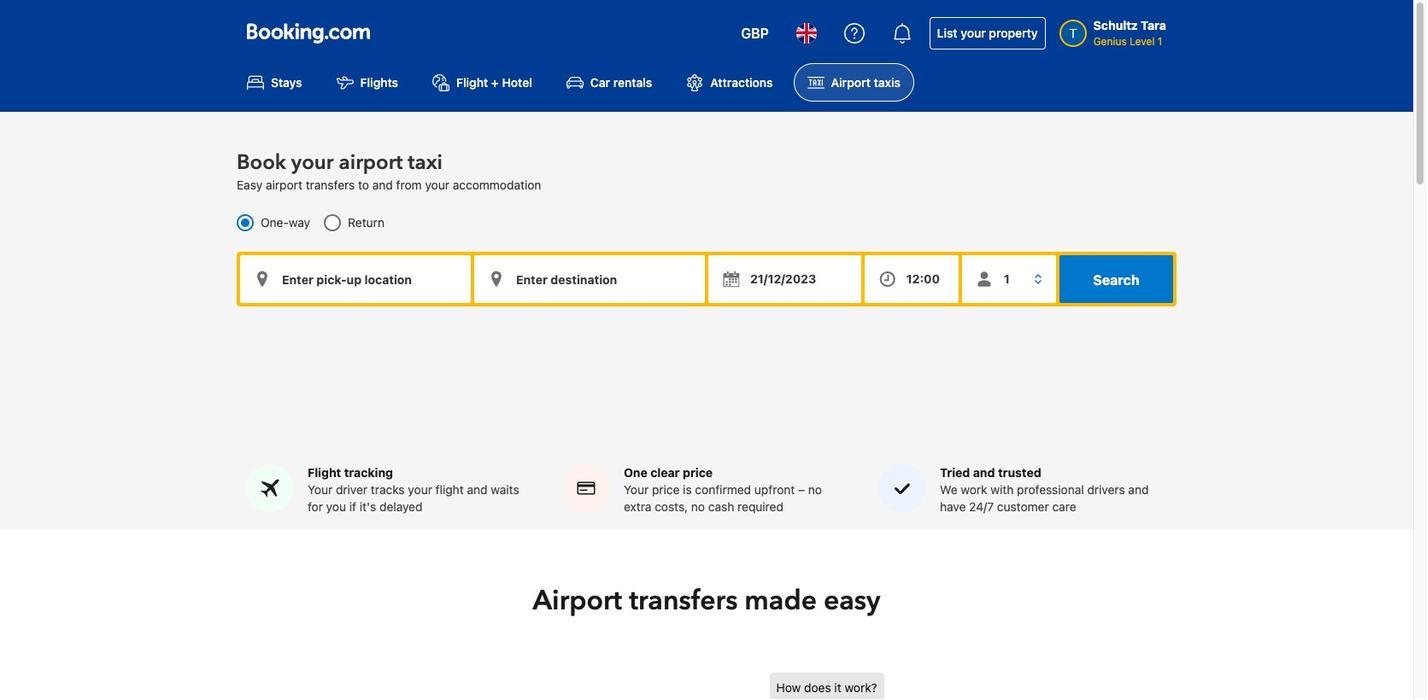 Task type: locate. For each thing, give the bounding box(es) containing it.
flight up the driver
[[308, 466, 341, 480]]

work
[[961, 483, 987, 498]]

how does it work?
[[776, 681, 877, 696]]

1 horizontal spatial airport
[[339, 149, 403, 177]]

0 horizontal spatial airport
[[533, 583, 622, 621]]

your down one
[[624, 483, 649, 498]]

flight inside the flight tracking your driver tracks your flight and waits for you if it's delayed
[[308, 466, 341, 480]]

no right –
[[808, 483, 822, 498]]

transfers
[[306, 178, 355, 192], [629, 583, 738, 621]]

2 your from the left
[[624, 483, 649, 498]]

0 vertical spatial flight
[[456, 75, 488, 90]]

flight left +
[[456, 75, 488, 90]]

stays link
[[233, 63, 316, 102]]

1 horizontal spatial airport
[[831, 75, 871, 90]]

easy
[[824, 583, 881, 621]]

1 vertical spatial price
[[652, 483, 680, 498]]

and right to
[[372, 178, 393, 192]]

rentals
[[613, 75, 652, 90]]

it's
[[360, 500, 376, 515]]

driver
[[336, 483, 368, 498]]

and
[[372, 178, 393, 192], [973, 466, 995, 480], [467, 483, 488, 498], [1128, 483, 1149, 498]]

waits
[[491, 483, 519, 498]]

your inside 'link'
[[961, 26, 986, 40]]

21/12/2023 button
[[708, 256, 861, 304]]

delayed
[[379, 500, 423, 515]]

1 vertical spatial flight
[[308, 466, 341, 480]]

and right flight
[[467, 483, 488, 498]]

your right book
[[291, 149, 334, 177]]

price
[[683, 466, 713, 480], [652, 483, 680, 498]]

clear
[[650, 466, 680, 480]]

Enter pick-up location text field
[[240, 256, 471, 304]]

your right list
[[961, 26, 986, 40]]

how
[[776, 681, 801, 696]]

your inside the flight tracking your driver tracks your flight and waits for you if it's delayed
[[308, 483, 333, 498]]

flight
[[436, 483, 464, 498]]

taxis
[[874, 75, 901, 90]]

tara
[[1141, 18, 1166, 32]]

transfers inside book your airport taxi easy airport transfers to and from your accommodation
[[306, 178, 355, 192]]

airport transfers made easy
[[533, 583, 881, 621]]

your
[[308, 483, 333, 498], [624, 483, 649, 498]]

cash
[[708, 500, 734, 515]]

your
[[961, 26, 986, 40], [291, 149, 334, 177], [425, 178, 449, 192], [408, 483, 432, 498]]

if
[[349, 500, 356, 515]]

1 horizontal spatial transfers
[[629, 583, 738, 621]]

work?
[[845, 681, 877, 696]]

0 horizontal spatial transfers
[[306, 178, 355, 192]]

care
[[1052, 500, 1076, 515]]

car rentals
[[590, 75, 652, 90]]

flights
[[360, 75, 398, 90]]

airport
[[831, 75, 871, 90], [533, 583, 622, 621]]

0 horizontal spatial no
[[691, 500, 705, 515]]

airport down book
[[266, 178, 302, 192]]

airport taxis
[[831, 75, 901, 90]]

0 vertical spatial transfers
[[306, 178, 355, 192]]

from
[[396, 178, 422, 192]]

booking.com online hotel reservations image
[[247, 23, 370, 44]]

airport
[[339, 149, 403, 177], [266, 178, 302, 192]]

flights link
[[323, 63, 412, 102]]

1 horizontal spatial flight
[[456, 75, 488, 90]]

0 horizontal spatial your
[[308, 483, 333, 498]]

no down is at bottom left
[[691, 500, 705, 515]]

trusted
[[998, 466, 1041, 480]]

required
[[738, 500, 784, 515]]

+
[[491, 75, 499, 90]]

no
[[808, 483, 822, 498], [691, 500, 705, 515]]

1 vertical spatial transfers
[[629, 583, 738, 621]]

have
[[940, 500, 966, 515]]

0 vertical spatial airport
[[339, 149, 403, 177]]

your up for on the left
[[308, 483, 333, 498]]

0 vertical spatial airport
[[831, 75, 871, 90]]

1 horizontal spatial no
[[808, 483, 822, 498]]

schultz tara genius level 1
[[1093, 18, 1166, 48]]

book your airport taxi easy airport transfers to and from your accommodation
[[237, 149, 541, 192]]

search button
[[1060, 256, 1173, 304]]

airport for airport transfers made easy
[[533, 583, 622, 621]]

1 vertical spatial airport
[[533, 583, 622, 621]]

0 horizontal spatial flight
[[308, 466, 341, 480]]

your up delayed
[[408, 483, 432, 498]]

gbp button
[[731, 13, 779, 54]]

0 horizontal spatial airport
[[266, 178, 302, 192]]

price up is at bottom left
[[683, 466, 713, 480]]

we
[[940, 483, 957, 498]]

1 your from the left
[[308, 483, 333, 498]]

taxi
[[408, 149, 443, 177]]

flight + hotel
[[456, 75, 532, 90]]

attractions
[[710, 75, 773, 90]]

0 vertical spatial price
[[683, 466, 713, 480]]

–
[[798, 483, 805, 498]]

flight for flight + hotel
[[456, 75, 488, 90]]

list
[[937, 26, 958, 40]]

flight
[[456, 75, 488, 90], [308, 466, 341, 480]]

airport up to
[[339, 149, 403, 177]]

0 vertical spatial no
[[808, 483, 822, 498]]

price down "clear"
[[652, 483, 680, 498]]

your down taxi
[[425, 178, 449, 192]]

one-way
[[261, 216, 310, 230]]

your inside the flight tracking your driver tracks your flight and waits for you if it's delayed
[[408, 483, 432, 498]]

1 horizontal spatial your
[[624, 483, 649, 498]]



Task type: describe. For each thing, give the bounding box(es) containing it.
you
[[326, 500, 346, 515]]

hotel
[[502, 75, 532, 90]]

tracks
[[371, 483, 405, 498]]

property
[[989, 26, 1038, 40]]

genius
[[1093, 35, 1127, 48]]

21/12/2023
[[750, 272, 816, 286]]

costs,
[[655, 500, 688, 515]]

it
[[834, 681, 841, 696]]

tried and trusted we work with professional drivers and have 24/7 customer care
[[940, 466, 1149, 515]]

12:00 button
[[864, 256, 959, 304]]

for
[[308, 500, 323, 515]]

search
[[1093, 273, 1140, 288]]

schultz
[[1093, 18, 1138, 32]]

12:00
[[906, 272, 940, 286]]

24/7
[[969, 500, 994, 515]]

gbp
[[741, 26, 769, 41]]

and inside book your airport taxi easy airport transfers to and from your accommodation
[[372, 178, 393, 192]]

with
[[991, 483, 1014, 498]]

tried
[[940, 466, 970, 480]]

one
[[624, 466, 647, 480]]

1 horizontal spatial price
[[683, 466, 713, 480]]

does
[[804, 681, 831, 696]]

is
[[683, 483, 692, 498]]

level
[[1130, 35, 1155, 48]]

easy
[[237, 178, 262, 192]]

drivers
[[1087, 483, 1125, 498]]

and inside the flight tracking your driver tracks your flight and waits for you if it's delayed
[[467, 483, 488, 498]]

your inside one clear price your price is confirmed upfront – no extra costs, no cash required
[[624, 483, 649, 498]]

confirmed
[[695, 483, 751, 498]]

customer
[[997, 500, 1049, 515]]

flight tracking your driver tracks your flight and waits for you if it's delayed
[[308, 466, 519, 515]]

list your property
[[937, 26, 1038, 40]]

extra
[[624, 500, 652, 515]]

0 horizontal spatial price
[[652, 483, 680, 498]]

flight for flight tracking your driver tracks your flight and waits for you if it's delayed
[[308, 466, 341, 480]]

car
[[590, 75, 610, 90]]

booking airport taxi image
[[769, 674, 1128, 700]]

accommodation
[[453, 178, 541, 192]]

list your property link
[[929, 17, 1046, 50]]

and right drivers
[[1128, 483, 1149, 498]]

airport taxis link
[[793, 63, 914, 102]]

way
[[289, 216, 310, 230]]

attractions link
[[673, 63, 787, 102]]

and up work
[[973, 466, 995, 480]]

one-
[[261, 216, 289, 230]]

professional
[[1017, 483, 1084, 498]]

1 vertical spatial no
[[691, 500, 705, 515]]

Enter destination text field
[[474, 256, 705, 304]]

tracking
[[344, 466, 393, 480]]

flight + hotel link
[[419, 63, 546, 102]]

1 vertical spatial airport
[[266, 178, 302, 192]]

car rentals link
[[553, 63, 666, 102]]

book
[[237, 149, 286, 177]]

one clear price your price is confirmed upfront – no extra costs, no cash required
[[624, 466, 822, 515]]

upfront
[[754, 483, 795, 498]]

stays
[[271, 75, 302, 90]]

airport for airport taxis
[[831, 75, 871, 90]]

return
[[348, 216, 385, 230]]

to
[[358, 178, 369, 192]]

made
[[745, 583, 817, 621]]

1
[[1158, 35, 1162, 48]]



Task type: vqa. For each thing, say whether or not it's contained in the screenshot.
map corresponding to Quality
no



